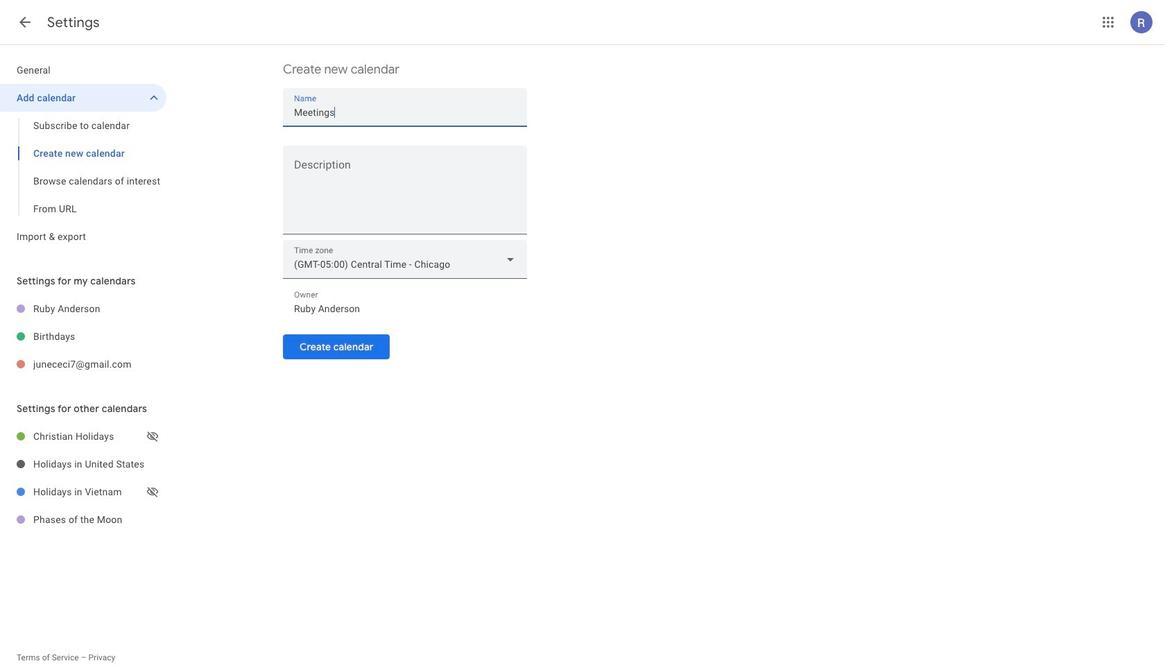 Task type: describe. For each thing, give the bounding box(es) containing it.
christian holidays tree item
[[0, 423, 167, 450]]

2 tree from the top
[[0, 295, 167, 378]]

add calendar tree item
[[0, 84, 167, 112]]

ruby anderson tree item
[[0, 295, 167, 323]]

birthdays tree item
[[0, 323, 167, 350]]

3 tree from the top
[[0, 423, 167, 534]]

junececi7@gmail.com tree item
[[0, 350, 167, 378]]

phases of the moon tree item
[[0, 506, 167, 534]]



Task type: vqa. For each thing, say whether or not it's contained in the screenshot.
text field
yes



Task type: locate. For each thing, give the bounding box(es) containing it.
2 vertical spatial tree
[[0, 423, 167, 534]]

group
[[0, 112, 167, 223]]

holidays in united states tree item
[[0, 450, 167, 478]]

1 tree from the top
[[0, 56, 167, 251]]

go back image
[[17, 14, 33, 31]]

tree
[[0, 56, 167, 251], [0, 295, 167, 378], [0, 423, 167, 534]]

heading
[[47, 14, 100, 31]]

None text field
[[294, 103, 516, 122]]

1 vertical spatial tree
[[0, 295, 167, 378]]

None text field
[[283, 162, 527, 228], [294, 299, 516, 319], [283, 162, 527, 228], [294, 299, 516, 319]]

0 vertical spatial tree
[[0, 56, 167, 251]]

holidays in vietnam tree item
[[0, 478, 167, 506]]

None field
[[283, 240, 527, 279]]



